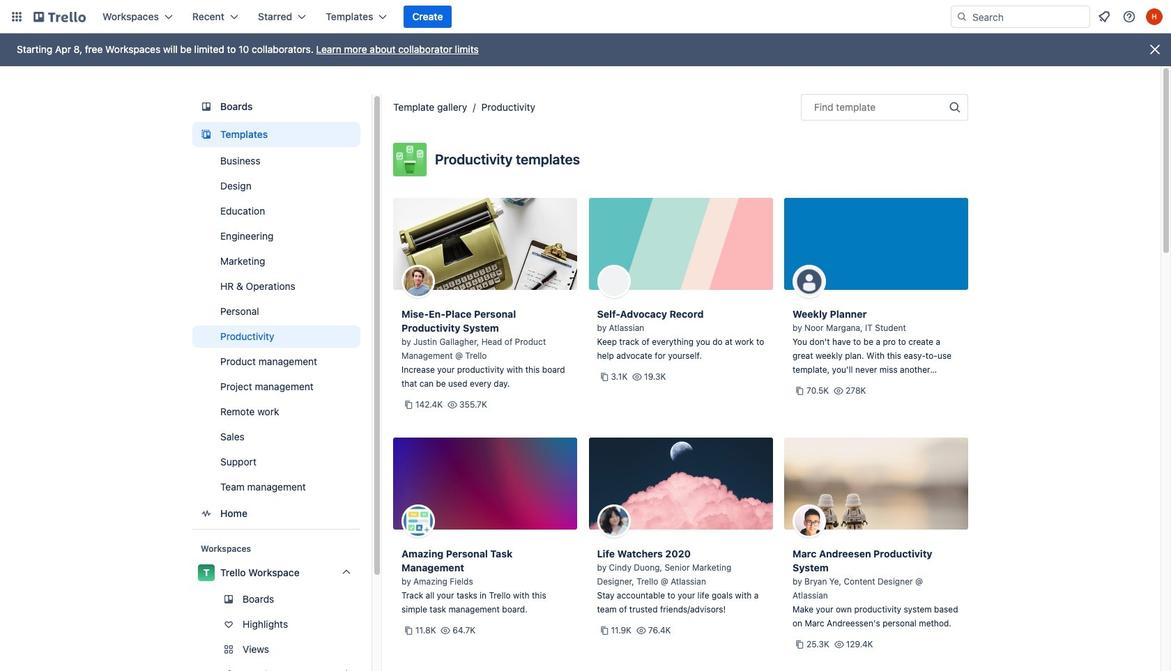 Task type: locate. For each thing, give the bounding box(es) containing it.
forward image
[[358, 641, 374, 658], [358, 667, 374, 671]]

None field
[[801, 94, 969, 121]]

cindy duong, senior marketing designer, trello @ atlassian image
[[597, 505, 631, 538]]

board image
[[198, 98, 215, 115]]

1 forward image from the top
[[358, 641, 374, 658]]

howard (howard38800628) image
[[1146, 8, 1163, 25]]

0 vertical spatial forward image
[[358, 641, 374, 658]]

add image
[[338, 667, 355, 671]]

amazing fields image
[[402, 505, 435, 538]]

atlassian image
[[597, 265, 631, 298]]

0 notifications image
[[1096, 8, 1113, 25]]

2 forward image from the top
[[358, 667, 374, 671]]

1 vertical spatial forward image
[[358, 667, 374, 671]]

noor margana, it student image
[[793, 265, 826, 298]]

primary element
[[0, 0, 1171, 33]]

Search field
[[968, 7, 1090, 26]]



Task type: vqa. For each thing, say whether or not it's contained in the screenshot.
the share button
no



Task type: describe. For each thing, give the bounding box(es) containing it.
open information menu image
[[1123, 10, 1137, 24]]

justin gallagher, head of product management @ trello image
[[402, 265, 435, 298]]

search image
[[957, 11, 968, 22]]

back to home image
[[33, 6, 86, 28]]

home image
[[198, 506, 215, 522]]

bryan ye, content designer @ atlassian image
[[793, 505, 826, 538]]

template board image
[[198, 126, 215, 143]]

productivity icon image
[[393, 143, 427, 176]]



